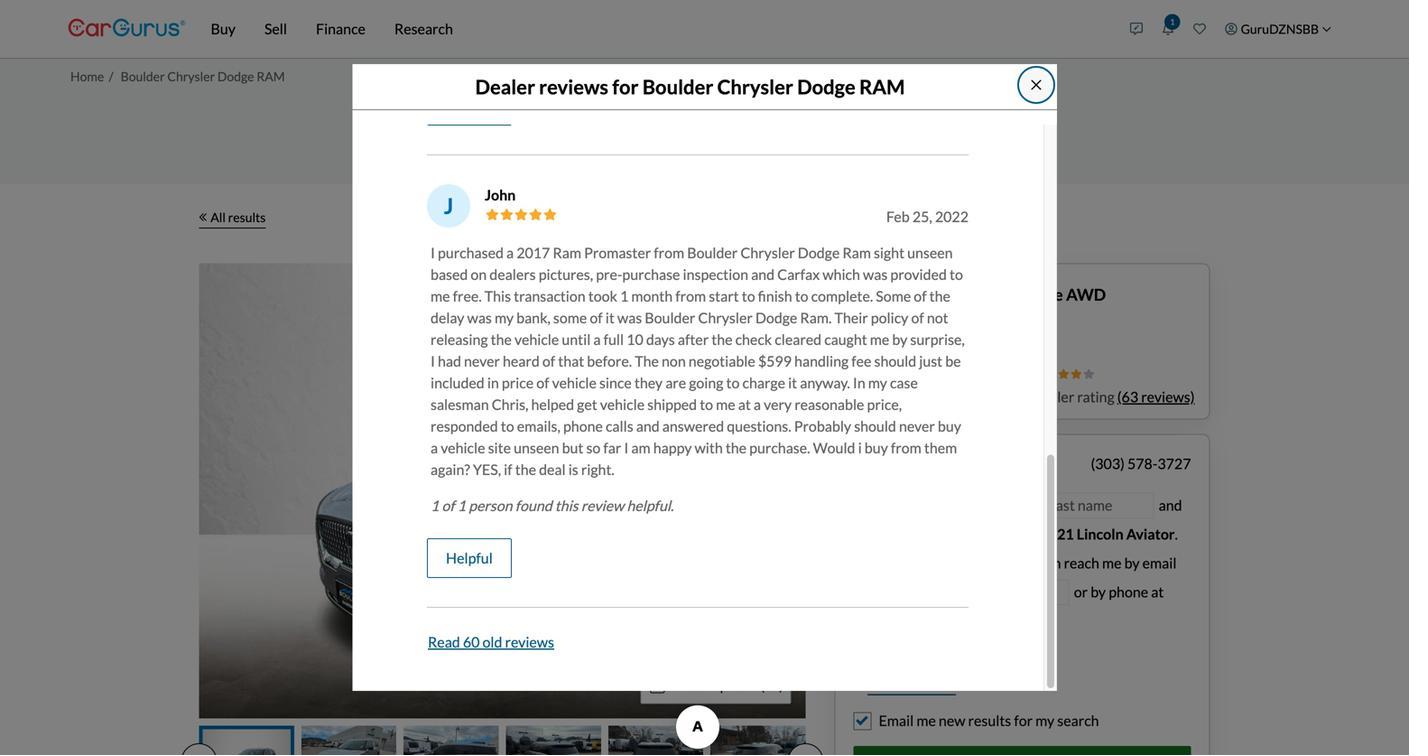 Task type: describe. For each thing, give the bounding box(es) containing it.
1 horizontal spatial results
[[969, 712, 1012, 729]]

questions.
[[727, 417, 792, 435]]

they
[[635, 374, 663, 392]]

going
[[689, 374, 724, 392]]

you
[[1013, 554, 1037, 572]]

read 60 old reviews
[[428, 633, 555, 651]]

after
[[678, 331, 709, 348]]

aviator for 2021 lincoln aviator
[[1127, 525, 1176, 543]]

(63
[[1118, 388, 1139, 406]]

emails,
[[517, 417, 561, 435]]

Phone (optional) telephone field
[[856, 608, 1027, 634]]

dealer for dealer reviews for boulder chrysler dodge ram
[[476, 75, 536, 98]]

1 of 1 person found this review helpful.
[[431, 497, 674, 515]]

saved cars image
[[1194, 23, 1207, 35]]

1 horizontal spatial 1
[[458, 497, 466, 515]]

fee
[[852, 352, 872, 370]]

price
[[904, 365, 940, 381]]

j dialog
[[352, 0, 1057, 691]]

had
[[438, 352, 462, 370]]

the up the not
[[930, 287, 951, 305]]

me left new
[[917, 712, 937, 729]]

at inside i purchased a 2017 ram promaster from boulder chrysler dodge ram sight unseen based on dealers pictures, pre-purchase inspection and   carfax which was provided to me free. this transaction took 1 month from start to finish to complete. some of  the delay was my bank, some   of it was boulder chrysler dodge ram. their policy of not releasing the vehicle until a full 10 days after the check cleared caught me by   surprise, i had never heard of that before. the non negotiable $599 handling fee should just be included in price of vehicle since they are   going to charge it anyway. in my case salesman chris, helped get vehicle shipped to me at a very reasonable price, responded to emails,   phone calls and answered questions. probably should never buy a vehicle site unseen but so far i am happy with the purchase. would i buy   from them again? yes, if the deal is right.
[[739, 396, 751, 413]]

all results link
[[199, 198, 266, 238]]

of up co
[[914, 287, 927, 305]]

2 horizontal spatial and
[[1157, 496, 1183, 514]]

(303)
[[1091, 455, 1125, 472]]

. i'm in the
[[854, 525, 1179, 572]]

site
[[488, 439, 511, 457]]

search
[[1058, 712, 1100, 729]]

in
[[853, 374, 866, 392]]

0 vertical spatial i
[[431, 244, 435, 262]]

Zip code field
[[917, 551, 974, 576]]

be
[[946, 352, 962, 370]]

by inside the area. you can reach me by email at
[[1125, 554, 1140, 572]]

0 horizontal spatial and
[[637, 417, 660, 435]]

calls
[[606, 417, 634, 435]]

carfax
[[778, 266, 820, 283]]

lincoln for 2021 lincoln aviator reserve awd boulder, co
[[891, 285, 944, 304]]

2021 for 2021 lincoln aviator reserve awd boulder, co
[[850, 285, 888, 304]]

10
[[627, 331, 644, 348]]

vehicle down bank,
[[515, 331, 559, 348]]

cargurus logo homepage link image
[[68, 3, 186, 55]]

$599
[[759, 352, 792, 370]]

578-
[[1128, 455, 1158, 472]]

can
[[1040, 554, 1062, 572]]

view vehicle photo 6 image
[[711, 726, 806, 755]]

just
[[920, 352, 943, 370]]

happy
[[654, 439, 692, 457]]

month
[[632, 287, 673, 305]]

person
[[469, 497, 513, 515]]

based
[[431, 266, 468, 283]]

2022
[[936, 208, 969, 226]]

Email address email field
[[871, 579, 1070, 605]]

transaction
[[514, 287, 586, 305]]

helpful
[[446, 549, 493, 567]]

0 horizontal spatial it
[[606, 309, 615, 327]]

request information
[[854, 454, 1004, 473]]

$3,179 above market
[[850, 388, 984, 406]]

so
[[587, 439, 601, 457]]

add comments
[[868, 677, 957, 693]]

phone inside i purchased a 2017 ram promaster from boulder chrysler dodge ram sight unseen based on dealers pictures, pre-purchase inspection and   carfax which was provided to me free. this transaction took 1 month from start to finish to complete. some of  the delay was my bank, some   of it was boulder chrysler dodge ram. their policy of not releasing the vehicle until a full 10 days after the check cleared caught me by   surprise, i had never heard of that before. the non negotiable $599 handling fee should just be included in price of vehicle since they are   going to charge it anyway. in my case salesman chris, helped get vehicle shipped to me at a very reasonable price, responded to emails,   phone calls and answered questions. probably should never buy a vehicle site unseen but so far i am happy with the purchase. would i buy   from them again? yes, if the deal is right.
[[564, 417, 603, 435]]

cargurus logo homepage link link
[[68, 3, 186, 55]]

ram.
[[801, 309, 832, 327]]

review
[[581, 497, 624, 515]]

market
[[939, 388, 984, 406]]

1 vertical spatial never
[[900, 417, 936, 435]]

awd
[[1067, 285, 1107, 304]]

view vehicle photo 5 image
[[609, 726, 704, 755]]

0 vertical spatial my
[[495, 309, 514, 327]]

2 horizontal spatial my
[[1036, 712, 1055, 729]]

them
[[925, 439, 958, 457]]

responded
[[431, 417, 498, 435]]

some
[[554, 309, 587, 327]]

finish
[[758, 287, 793, 305]]

2 vertical spatial by
[[1091, 583, 1107, 601]]

me down the going
[[716, 396, 736, 413]]

reviews inside button
[[505, 633, 555, 651]]

of left the not
[[912, 309, 925, 327]]

right.
[[582, 461, 615, 478]]

delay
[[431, 309, 465, 327]]

with
[[695, 439, 723, 457]]

helpful.
[[627, 497, 674, 515]]

comments
[[895, 677, 957, 693]]

$3,179
[[850, 388, 895, 406]]

1 ram from the left
[[553, 244, 582, 262]]

view vehicle photo 4 image
[[506, 726, 601, 755]]

area. you can reach me by email at
[[854, 554, 1177, 601]]

view vehicle photo 1 image
[[199, 726, 294, 755]]

0 horizontal spatial was
[[467, 309, 492, 327]]

helped
[[532, 396, 575, 413]]

i
[[859, 439, 862, 457]]

old
[[483, 633, 503, 651]]

pre-
[[596, 266, 623, 283]]

by inside i purchased a 2017 ram promaster from boulder chrysler dodge ram sight unseen based on dealers pictures, pre-purchase inspection and   carfax which was provided to me free. this transaction took 1 month from start to finish to complete. some of  the delay was my bank, some   of it was boulder chrysler dodge ram. their policy of not releasing the vehicle until a full 10 days after the check cleared caught me by   surprise, i had never heard of that before. the non negotiable $599 handling fee should just be included in price of vehicle since they are   going to charge it anyway. in my case salesman chris, helped get vehicle shipped to me at a very reasonable price, responded to emails,   phone calls and answered questions. probably should never buy a vehicle site unseen but so far i am happy with the purchase. would i buy   from them again? yes, if the deal is right.
[[893, 331, 908, 348]]

far
[[604, 439, 622, 457]]

at inside the area. you can reach me by email at
[[854, 583, 867, 601]]

on
[[471, 266, 487, 283]]

of down took
[[590, 309, 603, 327]]

j
[[444, 193, 454, 219]]

information
[[917, 454, 1004, 473]]

of down again?
[[442, 497, 455, 515]]

get
[[577, 396, 598, 413]]

purchase
[[623, 266, 681, 283]]

aviator for 2021 lincoln aviator reserve awd boulder, co
[[947, 285, 1002, 304]]

of up helped
[[537, 374, 550, 392]]

all results
[[211, 210, 266, 225]]

2021 lincoln aviator
[[1041, 525, 1176, 543]]

would
[[813, 439, 856, 457]]

days
[[647, 331, 675, 348]]

sight
[[874, 244, 905, 262]]

chevron double left image
[[199, 213, 207, 222]]

1 horizontal spatial for
[[1015, 712, 1033, 729]]

the
[[635, 352, 659, 370]]

$49,999
[[850, 336, 917, 357]]

feb 25, 2022
[[887, 208, 969, 226]]

policy
[[871, 309, 909, 327]]

1 horizontal spatial phone
[[1109, 583, 1149, 601]]

probably
[[795, 417, 852, 435]]

vehicle down responded
[[441, 439, 485, 457]]

to right share image
[[742, 287, 756, 305]]

dealer reviews for boulder chrysler dodge ram
[[476, 75, 905, 98]]

if
[[504, 461, 513, 478]]

view vehicle photo 3 image
[[404, 726, 499, 755]]

area.
[[979, 554, 1010, 572]]

add comments button
[[854, 675, 957, 695]]

chris,
[[492, 396, 529, 413]]

1 vertical spatial it
[[789, 374, 798, 392]]

(303) 578-3727
[[1091, 455, 1192, 472]]

home link
[[70, 68, 104, 84]]

the inside . i'm in the
[[891, 554, 912, 572]]

vehicle full photo image
[[199, 263, 806, 719]]



Task type: vqa. For each thing, say whether or not it's contained in the screenshot.
(17
no



Task type: locate. For each thing, give the bounding box(es) containing it.
a left full
[[594, 331, 601, 348]]

0 horizontal spatial by
[[893, 331, 908, 348]]

again?
[[431, 461, 470, 478]]

0 horizontal spatial phone
[[564, 417, 603, 435]]

1 left person
[[458, 497, 466, 515]]

is
[[569, 461, 579, 478]]

menu
[[1121, 4, 1342, 54]]

shipped
[[648, 396, 697, 413]]

1 horizontal spatial lincoln
[[1077, 525, 1124, 543]]

unseen
[[908, 244, 953, 262], [514, 439, 560, 457]]

the up 'negotiable'
[[712, 331, 733, 348]]

of left the that
[[543, 352, 556, 370]]

1 vertical spatial my
[[869, 374, 888, 392]]

results right all
[[228, 210, 266, 225]]

0 vertical spatial in
[[488, 374, 499, 392]]

my left search on the right bottom of page
[[1036, 712, 1055, 729]]

0 horizontal spatial in
[[488, 374, 499, 392]]

2 horizontal spatial by
[[1125, 554, 1140, 572]]

ram inside j dialog
[[860, 75, 905, 98]]

ram up which
[[843, 244, 871, 262]]

0 horizontal spatial aviator
[[947, 285, 1002, 304]]

boulder
[[121, 68, 165, 84], [643, 75, 714, 98], [688, 244, 738, 262], [645, 309, 696, 327]]

1 horizontal spatial aviator
[[1127, 525, 1176, 543]]

results right new
[[969, 712, 1012, 729]]

0 vertical spatial should
[[875, 352, 917, 370]]

0 horizontal spatial at
[[739, 396, 751, 413]]

1 horizontal spatial my
[[869, 374, 888, 392]]

to up 2021 lincoln aviator reserve awd boulder, co
[[950, 266, 964, 283]]

2 horizontal spatial at
[[1152, 583, 1165, 601]]

check
[[736, 331, 772, 348]]

1 vertical spatial i
[[431, 352, 435, 370]]

0 vertical spatial results
[[228, 210, 266, 225]]

dealers
[[490, 266, 536, 283]]

the right if
[[516, 461, 537, 478]]

to down 'negotiable'
[[727, 374, 740, 392]]

reasonable
[[795, 396, 865, 413]]

1 horizontal spatial and
[[752, 266, 775, 283]]

should down price,
[[855, 417, 897, 435]]

lincoln inside 2021 lincoln aviator reserve awd boulder, co
[[891, 285, 944, 304]]

0 horizontal spatial for
[[613, 75, 639, 98]]

email
[[879, 712, 914, 729]]

unseen up provided
[[908, 244, 953, 262]]

0 horizontal spatial buy
[[865, 439, 889, 457]]

0 horizontal spatial my
[[495, 309, 514, 327]]

dealer rating (63 reviews)
[[1032, 388, 1195, 406]]

1 horizontal spatial buy
[[938, 417, 962, 435]]

surprise,
[[911, 331, 965, 348]]

0 vertical spatial for
[[613, 75, 639, 98]]

in left price
[[488, 374, 499, 392]]

1 vertical spatial phone
[[1109, 583, 1149, 601]]

dealer for dealer rating (63 reviews)
[[1032, 388, 1075, 406]]

since
[[600, 374, 632, 392]]

1 vertical spatial dealer
[[1032, 388, 1075, 406]]

phone
[[564, 417, 603, 435], [1109, 583, 1149, 601]]

0 horizontal spatial lincoln
[[891, 285, 944, 304]]

2 horizontal spatial 1
[[620, 287, 629, 305]]

0 horizontal spatial ram
[[553, 244, 582, 262]]

case
[[891, 374, 918, 392]]

the right 'i'm' at the bottom right of the page
[[891, 554, 912, 572]]

0 vertical spatial buy
[[938, 417, 962, 435]]

price
[[502, 374, 534, 392]]

never down $3,179 above market
[[900, 417, 936, 435]]

a left very
[[754, 396, 761, 413]]

0 vertical spatial never
[[464, 352, 500, 370]]

2 vertical spatial and
[[1157, 496, 1183, 514]]

aviator up email
[[1127, 525, 1176, 543]]

it up very
[[789, 374, 798, 392]]

Last name field
[[1046, 493, 1155, 518]]

lincoln
[[891, 285, 944, 304], [1077, 525, 1124, 543]]

full
[[604, 331, 624, 348]]

1 right took
[[620, 287, 629, 305]]

free.
[[453, 287, 482, 305]]

0 vertical spatial from
[[654, 244, 685, 262]]

0 horizontal spatial 1
[[431, 497, 439, 515]]

co
[[906, 308, 927, 326]]

1 horizontal spatial 2021
[[1041, 525, 1075, 543]]

email me new results for my search
[[879, 712, 1100, 729]]

2 vertical spatial from
[[891, 439, 922, 457]]

0 horizontal spatial ram
[[257, 68, 285, 84]]

First name field
[[968, 493, 1040, 518]]

and up .
[[1157, 496, 1183, 514]]

very
[[764, 396, 792, 413]]

dealer inside j dialog
[[476, 75, 536, 98]]

1 down again?
[[431, 497, 439, 515]]

to
[[950, 266, 964, 283], [742, 287, 756, 305], [795, 287, 809, 305], [727, 374, 740, 392], [700, 396, 714, 413], [501, 417, 514, 435]]

cleared
[[775, 331, 822, 348]]

0 vertical spatial phone
[[564, 417, 603, 435]]

unseen down emails,
[[514, 439, 560, 457]]

should up case
[[875, 352, 917, 370]]

1 vertical spatial results
[[969, 712, 1012, 729]]

high
[[869, 365, 902, 381]]

a up again?
[[431, 439, 438, 457]]

some
[[876, 287, 912, 305]]

vehicle
[[515, 331, 559, 348], [552, 374, 597, 392], [600, 396, 645, 413], [441, 439, 485, 457]]

am
[[632, 439, 651, 457]]

answered
[[663, 417, 725, 435]]

from up "purchase"
[[654, 244, 685, 262]]

(63 reviews) button
[[1118, 386, 1195, 408]]

0 vertical spatial and
[[752, 266, 775, 283]]

non
[[662, 352, 686, 370]]

dodge
[[218, 68, 254, 84], [798, 75, 856, 98], [798, 244, 840, 262], [756, 309, 798, 327]]

1 inside i purchased a 2017 ram promaster from boulder chrysler dodge ram sight unseen based on dealers pictures, pre-purchase inspection and   carfax which was provided to me free. this transaction took 1 month from start to finish to complete. some of  the delay was my bank, some   of it was boulder chrysler dodge ram. their policy of not releasing the vehicle until a full 10 days after the check cleared caught me by   surprise, i had never heard of that before. the non negotiable $599 handling fee should just be included in price of vehicle since they are   going to charge it anyway. in my case salesman chris, helped get vehicle shipped to me at a very reasonable price, responded to emails,   phone calls and answered questions. probably should never buy a vehicle site unseen but so far i am happy with the purchase. would i buy   from them again? yes, if the deal is right.
[[620, 287, 629, 305]]

0 vertical spatial dealer
[[476, 75, 536, 98]]

but
[[562, 439, 584, 457]]

never
[[464, 352, 500, 370], [900, 417, 936, 435]]

60
[[463, 633, 480, 651]]

1 vertical spatial in
[[876, 554, 888, 572]]

menu bar
[[186, 0, 1121, 58]]

0 horizontal spatial never
[[464, 352, 500, 370]]

reserve
[[1005, 285, 1064, 304]]

by left email
[[1125, 554, 1140, 572]]

tab list
[[199, 726, 806, 755]]

1 horizontal spatial ram
[[860, 75, 905, 98]]

lincoln for 2021 lincoln aviator
[[1077, 525, 1124, 543]]

the up heard
[[491, 331, 512, 348]]

0 horizontal spatial unseen
[[514, 439, 560, 457]]

from down inspection
[[676, 287, 706, 305]]

me down "2021 lincoln aviator" at right bottom
[[1103, 554, 1122, 572]]

me inside the area. you can reach me by email at
[[1103, 554, 1122, 572]]

1 vertical spatial for
[[1015, 712, 1033, 729]]

close modal dealer reviews for boulder chrysler dodge ram image
[[1029, 77, 1044, 92]]

buy up them
[[938, 417, 962, 435]]

1 vertical spatial by
[[1125, 554, 1140, 572]]

2021 for 2021 lincoln aviator
[[1041, 525, 1075, 543]]

or
[[1075, 583, 1088, 601]]

show all photos (38)
[[672, 678, 784, 694]]

to down the chris,
[[501, 417, 514, 435]]

1 horizontal spatial unseen
[[908, 244, 953, 262]]

add a car review image
[[1131, 23, 1144, 35]]

0 vertical spatial by
[[893, 331, 908, 348]]

results
[[228, 210, 266, 225], [969, 712, 1012, 729]]

took
[[589, 287, 618, 305]]

1 vertical spatial buy
[[865, 439, 889, 457]]

i up based at left
[[431, 244, 435, 262]]

0 horizontal spatial dealer
[[476, 75, 536, 98]]

1 horizontal spatial ram
[[843, 244, 871, 262]]

complete.
[[812, 287, 874, 305]]

i left had
[[431, 352, 435, 370]]

lincoln down provided
[[891, 285, 944, 304]]

their
[[835, 309, 869, 327]]

2021 up can
[[1041, 525, 1075, 543]]

share image
[[717, 287, 735, 305]]

aviator up the not
[[947, 285, 1002, 304]]

and up the 'finish'
[[752, 266, 775, 283]]

me down boulder,
[[871, 331, 890, 348]]

not
[[927, 309, 949, 327]]

1 horizontal spatial at
[[854, 583, 867, 601]]

0 horizontal spatial 2021
[[850, 285, 888, 304]]

of
[[914, 287, 927, 305], [590, 309, 603, 327], [912, 309, 925, 327], [543, 352, 556, 370], [537, 374, 550, 392], [442, 497, 455, 515]]

1 horizontal spatial never
[[900, 417, 936, 435]]

1 horizontal spatial dealer
[[1032, 388, 1075, 406]]

buy right i
[[865, 439, 889, 457]]

by down policy
[[893, 331, 908, 348]]

2 vertical spatial my
[[1036, 712, 1055, 729]]

ram
[[257, 68, 285, 84], [860, 75, 905, 98]]

buy
[[938, 417, 962, 435], [865, 439, 889, 457]]

1 vertical spatial from
[[676, 287, 706, 305]]

2021 up boulder,
[[850, 285, 888, 304]]

0 vertical spatial unseen
[[908, 244, 953, 262]]

1 vertical spatial and
[[637, 417, 660, 435]]

in inside . i'm in the
[[876, 554, 888, 572]]

ram up pictures,
[[553, 244, 582, 262]]

by right the or in the bottom of the page
[[1091, 583, 1107, 601]]

i'm
[[854, 554, 874, 572]]

before.
[[587, 352, 632, 370]]

view vehicle photo 2 image
[[302, 726, 397, 755]]

1 vertical spatial aviator
[[1127, 525, 1176, 543]]

never down releasing
[[464, 352, 500, 370]]

at down 'i'm' at the bottom right of the page
[[854, 583, 867, 601]]

was down the sight
[[863, 266, 888, 283]]

for
[[613, 75, 639, 98], [1015, 712, 1033, 729]]

by
[[893, 331, 908, 348], [1125, 554, 1140, 572], [1091, 583, 1107, 601]]

1 vertical spatial 2021
[[1041, 525, 1075, 543]]

1 horizontal spatial was
[[618, 309, 642, 327]]

read 60 old reviews button
[[427, 622, 555, 662]]

2 vertical spatial i
[[625, 439, 629, 457]]

and up am
[[637, 417, 660, 435]]

inspection
[[683, 266, 749, 283]]

the right with
[[726, 439, 747, 457]]

1 horizontal spatial by
[[1091, 583, 1107, 601]]

all
[[211, 210, 226, 225]]

0 vertical spatial aviator
[[947, 285, 1002, 304]]

chrysler
[[167, 68, 215, 84], [718, 75, 794, 98], [741, 244, 795, 262], [699, 309, 753, 327]]

1 vertical spatial should
[[855, 417, 897, 435]]

1 vertical spatial lincoln
[[1077, 525, 1124, 543]]

2 horizontal spatial was
[[863, 266, 888, 283]]

was up the 10
[[618, 309, 642, 327]]

2021 lincoln aviator reserve awd boulder, co
[[850, 285, 1107, 326]]

phone down email
[[1109, 583, 1149, 601]]

found
[[515, 497, 552, 515]]

all
[[705, 678, 718, 694]]

email
[[1143, 554, 1177, 572]]

negotiable
[[689, 352, 756, 370]]

from left them
[[891, 439, 922, 457]]

1 vertical spatial reviews
[[505, 633, 555, 651]]

at up 'questions.'
[[739, 396, 751, 413]]

1 vertical spatial unseen
[[514, 439, 560, 457]]

to down carfax
[[795, 287, 809, 305]]

at down email
[[1152, 583, 1165, 601]]

0 horizontal spatial results
[[228, 210, 266, 225]]

1 horizontal spatial in
[[876, 554, 888, 572]]

0 vertical spatial reviews
[[539, 75, 609, 98]]

0 vertical spatial it
[[606, 309, 615, 327]]

bank,
[[517, 309, 551, 327]]

was
[[863, 266, 888, 283], [467, 309, 492, 327], [618, 309, 642, 327]]

me up 'delay' in the left of the page
[[431, 287, 450, 305]]

it up full
[[606, 309, 615, 327]]

plus image
[[854, 683, 861, 692]]

john
[[485, 186, 516, 204]]

pictures,
[[539, 266, 594, 283]]

my right in
[[869, 374, 888, 392]]

2021 inside 2021 lincoln aviator reserve awd boulder, co
[[850, 285, 888, 304]]

releasing
[[431, 331, 488, 348]]

reach
[[1065, 554, 1100, 572]]

vehicle down the that
[[552, 374, 597, 392]]

0 vertical spatial lincoln
[[891, 285, 944, 304]]

new
[[939, 712, 966, 729]]

at
[[739, 396, 751, 413], [854, 583, 867, 601], [1152, 583, 1165, 601]]

was down free.
[[467, 309, 492, 327]]

to down the going
[[700, 396, 714, 413]]

vehicle up calls
[[600, 396, 645, 413]]

or by phone at
[[1075, 583, 1165, 601]]

a up the dealers
[[507, 244, 514, 262]]

lincoln down last name field
[[1077, 525, 1124, 543]]

my down this
[[495, 309, 514, 327]]

boulder,
[[850, 308, 903, 326]]

menu item
[[1216, 4, 1342, 54]]

/
[[109, 68, 114, 84]]

aviator inside 2021 lincoln aviator reserve awd boulder, co
[[947, 285, 1002, 304]]

in right 'i'm' at the bottom right of the page
[[876, 554, 888, 572]]

for inside j dialog
[[613, 75, 639, 98]]

2 ram from the left
[[843, 244, 871, 262]]

in inside i purchased a 2017 ram promaster from boulder chrysler dodge ram sight unseen based on dealers pictures, pre-purchase inspection and   carfax which was provided to me free. this transaction took 1 month from start to finish to complete. some of  the delay was my bank, some   of it was boulder chrysler dodge ram. their policy of not releasing the vehicle until a full 10 days after the check cleared caught me by   surprise, i had never heard of that before. the non negotiable $599 handling fee should just be included in price of vehicle since they are   going to charge it anyway. in my case salesman chris, helped get vehicle shipped to me at a very reasonable price, responded to emails,   phone calls and answered questions. probably should never buy a vehicle site unseen but so far i am happy with the purchase. would i buy   from them again? yes, if the deal is right.
[[488, 374, 499, 392]]

phone down get
[[564, 417, 603, 435]]

0 vertical spatial 2021
[[850, 285, 888, 304]]

home / boulder chrysler dodge ram
[[70, 68, 285, 84]]

25,
[[913, 208, 933, 226]]

handling
[[795, 352, 849, 370]]

i right far
[[625, 439, 629, 457]]

3727
[[1158, 455, 1192, 472]]

that
[[558, 352, 585, 370]]

1 horizontal spatial it
[[789, 374, 798, 392]]



